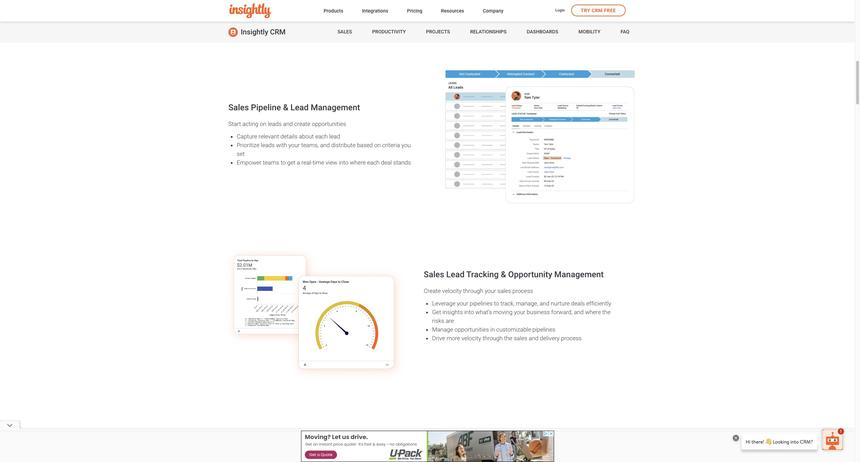 Task type: vqa. For each thing, say whether or not it's contained in the screenshot.
the nothing
no



Task type: describe. For each thing, give the bounding box(es) containing it.
insightly crm link
[[228, 22, 286, 42]]

start
[[229, 120, 241, 127]]

acting
[[243, 120, 259, 127]]

what's
[[476, 309, 492, 316]]

empower
[[237, 159, 262, 166]]

try
[[581, 8, 591, 13]]

try crm free link
[[572, 5, 626, 16]]

capture relevant details about each lead prioritize leads with your teams, and distribute based on criteria you set empower teams to get a real-time view into where each deal stands
[[237, 133, 411, 166]]

increase productivity
[[373, 445, 488, 459]]

leads inside capture relevant details about each lead prioritize leads with your teams, and distribute based on criteria you set empower teams to get a real-time view into where each deal stands
[[261, 141, 275, 148]]

drive
[[432, 335, 446, 342]]

you
[[402, 141, 411, 148]]

integrations
[[362, 8, 389, 13]]

crm for insightly
[[270, 28, 286, 36]]

with
[[276, 141, 287, 148]]

company link
[[483, 6, 504, 16]]

into inside the 'leverage your pipelines to track, manage, and nurture deals efficiently get insights into what's moving your business forward, and where the risks are manage opportunities in customizable pipelines drive more velocity through the sales and delivery process'
[[465, 309, 474, 316]]

deals
[[572, 300, 585, 307]]

and left delivery
[[529, 335, 539, 342]]

pricing
[[407, 8, 423, 13]]

forward,
[[552, 309, 573, 316]]

real-
[[302, 159, 313, 166]]

1 vertical spatial lead
[[447, 270, 465, 280]]

efficiently
[[587, 300, 612, 307]]

productivity link
[[372, 22, 406, 42]]

dashboards link
[[527, 22, 559, 42]]

1 horizontal spatial sales
[[338, 29, 352, 35]]

customizable
[[497, 326, 531, 333]]

into inside capture relevant details about each lead prioritize leads with your teams, and distribute based on criteria you set empower teams to get a real-time view into where each deal stands
[[339, 159, 349, 166]]

tracking
[[467, 270, 499, 280]]

view
[[326, 159, 338, 166]]

crm for try
[[592, 8, 603, 13]]

sales pipeline & lead management
[[229, 103, 360, 112]]

insightly logo link
[[229, 3, 313, 18]]

free
[[605, 8, 616, 13]]

capture
[[237, 133, 257, 140]]

stands
[[394, 159, 411, 166]]

on inside capture relevant details about each lead prioritize leads with your teams, and distribute based on criteria you set empower teams to get a real-time view into where each deal stands
[[375, 141, 381, 148]]

create velocity through your sales process
[[424, 287, 534, 294]]

products link
[[324, 6, 344, 16]]

opportunities inside the 'leverage your pipelines to track, manage, and nurture deals efficiently get insights into what's moving your business forward, and where the risks are manage opportunities in customizable pipelines drive more velocity through the sales and delivery process'
[[455, 326, 489, 333]]

track,
[[501, 300, 515, 307]]

relevant
[[259, 133, 279, 140]]

build and convert 1 image
[[222, 0, 422, 5]]

1 horizontal spatial the
[[603, 309, 611, 316]]

0 horizontal spatial the
[[505, 335, 513, 342]]

0 vertical spatial productivity
[[372, 29, 406, 35]]

resources link
[[441, 6, 464, 16]]

in
[[491, 326, 495, 333]]

start acting on leads and create opportunities
[[229, 120, 346, 127]]

through inside the 'leverage your pipelines to track, manage, and nurture deals efficiently get insights into what's moving your business forward, and where the risks are manage opportunities in customizable pipelines drive more velocity through the sales and delivery process'
[[483, 335, 503, 342]]

resources
[[441, 8, 464, 13]]

criteria
[[383, 141, 400, 148]]

1 vertical spatial management
[[555, 270, 604, 280]]

create
[[294, 120, 311, 127]]

create
[[424, 287, 441, 294]]

velocity inside the 'leverage your pipelines to track, manage, and nurture deals efficiently get insights into what's moving your business forward, and where the risks are manage opportunities in customizable pipelines drive more velocity through the sales and delivery process'
[[462, 335, 482, 342]]

0 vertical spatial &
[[283, 103, 289, 112]]

insights
[[443, 309, 463, 316]]

set
[[237, 150, 245, 157]]

moving
[[494, 309, 513, 316]]

manage
[[432, 326, 454, 333]]

teams
[[263, 159, 279, 166]]

0 horizontal spatial sales
[[498, 287, 511, 294]]

to inside capture relevant details about each lead prioritize leads with your teams, and distribute based on criteria you set empower teams to get a real-time view into where each deal stands
[[281, 159, 286, 166]]

pricing link
[[407, 6, 423, 16]]

0 vertical spatial velocity
[[443, 287, 462, 294]]

0 horizontal spatial opportunities
[[312, 120, 346, 127]]

teams,
[[301, 141, 319, 148]]

are
[[446, 317, 454, 324]]

manage,
[[516, 300, 539, 307]]

0 vertical spatial management
[[311, 103, 360, 112]]

insightly
[[241, 28, 268, 36]]

to inside the 'leverage your pipelines to track, manage, and nurture deals efficiently get insights into what's moving your business forward, and where the risks are manage opportunities in customizable pipelines drive more velocity through the sales and delivery process'
[[494, 300, 500, 307]]

and up business
[[540, 300, 550, 307]]

mobility link
[[579, 22, 601, 42]]

faq
[[621, 29, 630, 35]]

1 vertical spatial pipelines
[[533, 326, 556, 333]]

integrations link
[[362, 6, 389, 16]]



Task type: locate. For each thing, give the bounding box(es) containing it.
1 horizontal spatial productivity
[[423, 445, 488, 459]]

& up "start acting on leads and create opportunities" at the top left of page
[[283, 103, 289, 112]]

business
[[527, 309, 550, 316]]

opportunity
[[509, 270, 553, 280]]

0 vertical spatial lead
[[291, 103, 309, 112]]

where down based
[[350, 159, 366, 166]]

process right delivery
[[562, 335, 582, 342]]

1 vertical spatial velocity
[[462, 335, 482, 342]]

1 vertical spatial leads
[[261, 141, 275, 148]]

each left deal
[[367, 159, 380, 166]]

0 horizontal spatial management
[[311, 103, 360, 112]]

1 vertical spatial the
[[505, 335, 513, 342]]

process up manage, in the right bottom of the page
[[513, 287, 534, 294]]

sales lead tracking2 image
[[222, 242, 410, 382]]

0 horizontal spatial on
[[260, 120, 267, 127]]

1 horizontal spatial process
[[562, 335, 582, 342]]

&
[[283, 103, 289, 112], [501, 270, 507, 280]]

crm
[[592, 8, 603, 13], [270, 28, 286, 36]]

your down tracking at bottom right
[[485, 287, 496, 294]]

login link
[[556, 8, 565, 14]]

1 horizontal spatial crm
[[592, 8, 603, 13]]

0 horizontal spatial lead
[[291, 103, 309, 112]]

2 vertical spatial sales
[[424, 270, 445, 280]]

0 vertical spatial into
[[339, 159, 349, 166]]

pipelines
[[470, 300, 493, 307], [533, 326, 556, 333]]

1 vertical spatial on
[[375, 141, 381, 148]]

on right based
[[375, 141, 381, 148]]

faq link
[[621, 22, 630, 42]]

sales up start
[[229, 103, 249, 112]]

leads up relevant on the top left of page
[[268, 120, 282, 127]]

process
[[513, 287, 534, 294], [562, 335, 582, 342]]

1 vertical spatial sales
[[229, 103, 249, 112]]

0 vertical spatial each
[[316, 133, 328, 140]]

1 vertical spatial where
[[586, 309, 601, 316]]

0 vertical spatial crm
[[592, 8, 603, 13]]

productivity
[[372, 29, 406, 35], [423, 445, 488, 459]]

1 horizontal spatial into
[[465, 309, 474, 316]]

1 vertical spatial opportunities
[[455, 326, 489, 333]]

pipelines up delivery
[[533, 326, 556, 333]]

2 sales pipeline and lead image
[[440, 65, 639, 208]]

2 horizontal spatial sales
[[424, 270, 445, 280]]

through down in
[[483, 335, 503, 342]]

your down manage, in the right bottom of the page
[[514, 309, 526, 316]]

deal
[[381, 159, 392, 166]]

1 horizontal spatial opportunities
[[455, 326, 489, 333]]

get
[[432, 309, 441, 316]]

1 horizontal spatial each
[[367, 159, 380, 166]]

1 vertical spatial crm
[[270, 28, 286, 36]]

where down efficiently
[[586, 309, 601, 316]]

leads down relevant on the top left of page
[[261, 141, 275, 148]]

1 horizontal spatial on
[[375, 141, 381, 148]]

relationships link
[[471, 22, 507, 42]]

your inside capture relevant details about each lead prioritize leads with your teams, and distribute based on criteria you set empower teams to get a real-time view into where each deal stands
[[289, 141, 300, 148]]

1 horizontal spatial where
[[586, 309, 601, 316]]

company
[[483, 8, 504, 13]]

sales up track,
[[498, 287, 511, 294]]

through
[[464, 287, 484, 294], [483, 335, 503, 342]]

crm inside button
[[592, 8, 603, 13]]

to left get in the top of the page
[[281, 159, 286, 166]]

distribute
[[332, 141, 356, 148]]

the down customizable
[[505, 335, 513, 342]]

each
[[316, 133, 328, 140], [367, 159, 380, 166]]

opportunities
[[312, 120, 346, 127], [455, 326, 489, 333]]

prioritize
[[237, 141, 260, 148]]

1 horizontal spatial lead
[[447, 270, 465, 280]]

projects link
[[426, 22, 450, 42]]

1 vertical spatial productivity
[[423, 445, 488, 459]]

the
[[603, 309, 611, 316], [505, 335, 513, 342]]

0 horizontal spatial pipelines
[[470, 300, 493, 307]]

insightly crm
[[241, 28, 286, 36]]

try crm free button
[[572, 5, 626, 16]]

velocity right more
[[462, 335, 482, 342]]

products
[[324, 8, 344, 13]]

into
[[339, 159, 349, 166], [465, 309, 474, 316]]

& right tracking at bottom right
[[501, 270, 507, 280]]

into right the view
[[339, 159, 349, 166]]

and down "lead"
[[320, 141, 330, 148]]

relationships
[[471, 29, 507, 35]]

0 horizontal spatial into
[[339, 159, 349, 166]]

0 horizontal spatial productivity
[[372, 29, 406, 35]]

sales down products link
[[338, 29, 352, 35]]

lead
[[330, 133, 340, 140]]

into left what's
[[465, 309, 474, 316]]

to up moving
[[494, 300, 500, 307]]

leverage your pipelines to track, manage, and nurture deals efficiently get insights into what's moving your business forward, and where the risks are manage opportunities in customizable pipelines drive more velocity through the sales and delivery process
[[432, 300, 612, 342]]

the down efficiently
[[603, 309, 611, 316]]

0 vertical spatial through
[[464, 287, 484, 294]]

process inside the 'leverage your pipelines to track, manage, and nurture deals efficiently get insights into what's moving your business forward, and where the risks are manage opportunities in customizable pipelines drive more velocity through the sales and delivery process'
[[562, 335, 582, 342]]

details
[[281, 133, 298, 140]]

opportunities up more
[[455, 326, 489, 333]]

through down tracking at bottom right
[[464, 287, 484, 294]]

about
[[299, 133, 314, 140]]

1 vertical spatial &
[[501, 270, 507, 280]]

1 vertical spatial process
[[562, 335, 582, 342]]

sales link
[[338, 22, 352, 42]]

lead up create
[[291, 103, 309, 112]]

sales for sales pipeline & lead management
[[229, 103, 249, 112]]

0 horizontal spatial &
[[283, 103, 289, 112]]

and down deals
[[575, 309, 584, 316]]

0 horizontal spatial sales
[[229, 103, 249, 112]]

where inside the 'leverage your pipelines to track, manage, and nurture deals efficiently get insights into what's moving your business forward, and where the risks are manage opportunities in customizable pipelines drive more velocity through the sales and delivery process'
[[586, 309, 601, 316]]

try crm free
[[581, 8, 616, 13]]

sales up create
[[424, 270, 445, 280]]

1 vertical spatial into
[[465, 309, 474, 316]]

pipelines up what's
[[470, 300, 493, 307]]

sales
[[338, 29, 352, 35], [229, 103, 249, 112], [424, 270, 445, 280]]

sales lead tracking & opportunity management
[[424, 270, 604, 280]]

crm down insightly logo link at the left top of page
[[270, 28, 286, 36]]

1 horizontal spatial to
[[494, 300, 500, 307]]

0 vertical spatial to
[[281, 159, 286, 166]]

1 horizontal spatial &
[[501, 270, 507, 280]]

0 horizontal spatial where
[[350, 159, 366, 166]]

where inside capture relevant details about each lead prioritize leads with your teams, and distribute based on criteria you set empower teams to get a real-time view into where each deal stands
[[350, 159, 366, 166]]

leads
[[268, 120, 282, 127], [261, 141, 275, 148]]

where
[[350, 159, 366, 166], [586, 309, 601, 316]]

time
[[313, 159, 324, 166]]

0 vertical spatial opportunities
[[312, 120, 346, 127]]

0 vertical spatial on
[[260, 120, 267, 127]]

1 horizontal spatial pipelines
[[533, 326, 556, 333]]

risks
[[432, 317, 445, 324]]

0 horizontal spatial process
[[513, 287, 534, 294]]

lead
[[291, 103, 309, 112], [447, 270, 465, 280]]

1 horizontal spatial management
[[555, 270, 604, 280]]

0 horizontal spatial each
[[316, 133, 328, 140]]

0 vertical spatial leads
[[268, 120, 282, 127]]

0 vertical spatial the
[[603, 309, 611, 316]]

login
[[556, 8, 565, 13]]

delivery
[[540, 335, 560, 342]]

management up deals
[[555, 270, 604, 280]]

1 vertical spatial to
[[494, 300, 500, 307]]

0 vertical spatial process
[[513, 287, 534, 294]]

crm right try
[[592, 8, 603, 13]]

get
[[287, 159, 296, 166]]

projects
[[426, 29, 450, 35]]

0 horizontal spatial to
[[281, 159, 286, 166]]

a
[[297, 159, 300, 166]]

pipeline
[[251, 103, 281, 112]]

1 vertical spatial sales
[[514, 335, 528, 342]]

management up "lead"
[[311, 103, 360, 112]]

velocity
[[443, 287, 462, 294], [462, 335, 482, 342]]

velocity up leverage
[[443, 287, 462, 294]]

sales
[[498, 287, 511, 294], [514, 335, 528, 342]]

each left "lead"
[[316, 133, 328, 140]]

dashboards
[[527, 29, 559, 35]]

based
[[357, 141, 373, 148]]

1 vertical spatial through
[[483, 335, 503, 342]]

your down details on the left top of page
[[289, 141, 300, 148]]

your
[[289, 141, 300, 148], [485, 287, 496, 294], [457, 300, 469, 307], [514, 309, 526, 316]]

0 vertical spatial where
[[350, 159, 366, 166]]

1 vertical spatial each
[[367, 159, 380, 166]]

increase
[[373, 445, 420, 459]]

sales inside the 'leverage your pipelines to track, manage, and nurture deals efficiently get insights into what's moving your business forward, and where the risks are manage opportunities in customizable pipelines drive more velocity through the sales and delivery process'
[[514, 335, 528, 342]]

your up insights
[[457, 300, 469, 307]]

0 horizontal spatial crm
[[270, 28, 286, 36]]

on
[[260, 120, 267, 127], [375, 141, 381, 148]]

sales for sales lead tracking & opportunity management
[[424, 270, 445, 280]]

insightly logo image
[[229, 3, 271, 18]]

opportunities up "lead"
[[312, 120, 346, 127]]

on right acting on the top
[[260, 120, 267, 127]]

nurture
[[551, 300, 570, 307]]

0 vertical spatial sales
[[338, 29, 352, 35]]

lead left tracking at bottom right
[[447, 270, 465, 280]]

and inside capture relevant details about each lead prioritize leads with your teams, and distribute based on criteria you set empower teams to get a real-time view into where each deal stands
[[320, 141, 330, 148]]

management
[[311, 103, 360, 112], [555, 270, 604, 280]]

and up details on the left top of page
[[283, 120, 293, 127]]

0 vertical spatial pipelines
[[470, 300, 493, 307]]

sales down customizable
[[514, 335, 528, 342]]

1 horizontal spatial sales
[[514, 335, 528, 342]]

leverage
[[432, 300, 456, 307]]

mobility
[[579, 29, 601, 35]]

to
[[281, 159, 286, 166], [494, 300, 500, 307]]

more
[[447, 335, 461, 342]]

0 vertical spatial sales
[[498, 287, 511, 294]]



